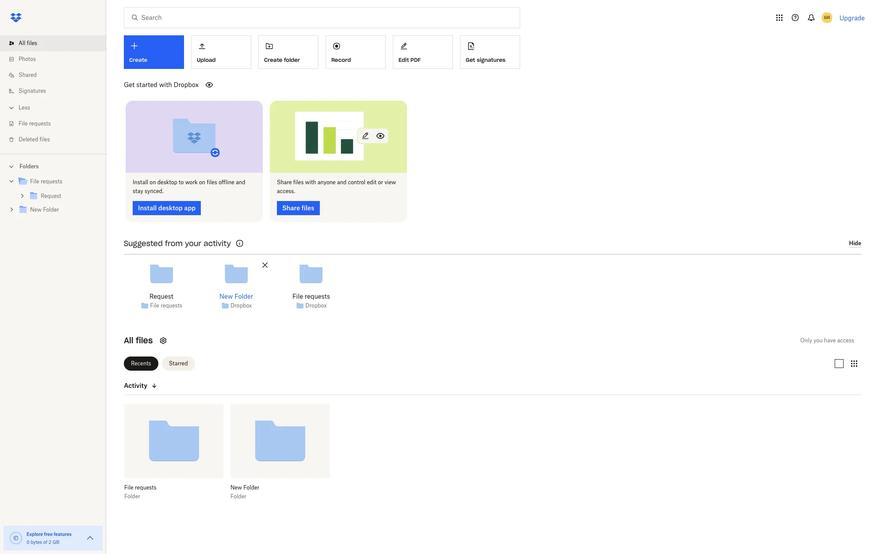 Task type: vqa. For each thing, say whether or not it's contained in the screenshot.
support.
no



Task type: locate. For each thing, give the bounding box(es) containing it.
with left anyone
[[305, 179, 316, 186]]

create inside popup button
[[129, 57, 147, 63]]

files up access.
[[293, 179, 304, 186]]

requests inside list
[[29, 120, 51, 127]]

0 horizontal spatial request
[[41, 193, 61, 200]]

share
[[277, 179, 292, 186], [282, 204, 300, 212]]

1 vertical spatial with
[[305, 179, 316, 186]]

dropbox
[[174, 81, 199, 88], [231, 303, 252, 309], [305, 303, 327, 309]]

0 vertical spatial new folder
[[30, 207, 59, 213]]

1 vertical spatial all
[[124, 336, 133, 346]]

folders button
[[0, 160, 106, 173]]

get
[[466, 57, 475, 63], [124, 81, 135, 88]]

2 vertical spatial new
[[231, 485, 242, 491]]

free
[[44, 532, 53, 538]]

get left signatures
[[466, 57, 475, 63]]

on up synced.
[[150, 179, 156, 186]]

1 vertical spatial request link
[[149, 292, 173, 302]]

pdf
[[411, 57, 421, 63]]

recents
[[131, 361, 151, 367]]

explore free features 0 bytes of 2 gb
[[27, 532, 72, 546]]

list
[[0, 30, 106, 154]]

0 vertical spatial with
[[159, 81, 172, 88]]

folder settings image
[[158, 336, 169, 346]]

1 horizontal spatial all files
[[124, 336, 153, 346]]

0 vertical spatial request
[[41, 193, 61, 200]]

all files up recents
[[124, 336, 153, 346]]

activity button
[[124, 381, 198, 392]]

1 dropbox link from the left
[[231, 302, 252, 311]]

bytes
[[31, 540, 42, 546]]

suggested from your activity
[[124, 239, 231, 248]]

share files button
[[277, 201, 320, 215]]

features
[[54, 532, 72, 538]]

and inside install on desktop to work on files offline and stay synced.
[[236, 179, 245, 186]]

0 vertical spatial share
[[277, 179, 292, 186]]

file
[[19, 120, 28, 127], [30, 178, 39, 185], [292, 293, 303, 300], [150, 303, 159, 309], [124, 485, 133, 491]]

0 horizontal spatial dropbox link
[[231, 302, 252, 311]]

work
[[185, 179, 198, 186]]

new folder link
[[18, 204, 99, 216], [219, 292, 253, 302]]

share down access.
[[282, 204, 300, 212]]

edit pdf button
[[393, 35, 453, 69]]

1 horizontal spatial new folder
[[219, 293, 253, 300]]

gb
[[52, 540, 59, 546]]

folder, file requests row
[[124, 404, 223, 507]]

1 horizontal spatial dropbox
[[231, 303, 252, 309]]

request
[[41, 193, 61, 200], [149, 293, 173, 300]]

file requests button
[[124, 485, 204, 492]]

0 horizontal spatial new folder
[[30, 207, 59, 213]]

and right offline
[[236, 179, 245, 186]]

to
[[179, 179, 184, 186]]

files left folder settings icon
[[136, 336, 153, 346]]

0 horizontal spatial get
[[124, 81, 135, 88]]

share up access.
[[277, 179, 292, 186]]

only
[[801, 337, 812, 344]]

shared link
[[7, 67, 106, 83]]

dropbox for file
[[305, 303, 327, 309]]

2 on from the left
[[199, 179, 205, 186]]

files up photos
[[27, 40, 37, 46]]

file requests folder
[[124, 485, 157, 500]]

of
[[43, 540, 47, 546]]

install desktop app
[[138, 204, 196, 212]]

1 horizontal spatial create
[[264, 57, 282, 63]]

gr
[[824, 15, 830, 20]]

file requests
[[19, 120, 51, 127], [30, 178, 62, 185], [292, 293, 330, 300], [150, 303, 182, 309]]

less
[[19, 104, 30, 111]]

group
[[0, 173, 106, 224]]

create left folder
[[264, 57, 282, 63]]

2 horizontal spatial dropbox
[[305, 303, 327, 309]]

0 vertical spatial get
[[466, 57, 475, 63]]

1 horizontal spatial dropbox link
[[305, 302, 327, 311]]

gr button
[[820, 11, 834, 25]]

desktop left to on the top left of the page
[[157, 179, 177, 186]]

activity
[[124, 382, 147, 390]]

install for install on desktop to work on files offline and stay synced.
[[133, 179, 148, 186]]

new
[[30, 207, 42, 213], [219, 293, 233, 300], [231, 485, 242, 491]]

requests inside file requests folder
[[135, 485, 157, 491]]

share files with anyone and control edit or view access.
[[277, 179, 396, 194]]

0 horizontal spatial on
[[150, 179, 156, 186]]

stay
[[133, 188, 143, 194]]

files
[[27, 40, 37, 46], [40, 136, 50, 143], [207, 179, 217, 186], [293, 179, 304, 186], [302, 204, 314, 212], [136, 336, 153, 346]]

get signatures button
[[460, 35, 520, 69]]

app
[[184, 204, 196, 212]]

dropbox image
[[7, 9, 25, 27]]

on
[[150, 179, 156, 186], [199, 179, 205, 186]]

with inside the share files with anyone and control edit or view access.
[[305, 179, 316, 186]]

1 vertical spatial new folder link
[[219, 292, 253, 302]]

1 vertical spatial desktop
[[158, 204, 183, 212]]

0 vertical spatial all
[[19, 40, 25, 46]]

control
[[348, 179, 366, 186]]

all files link
[[7, 35, 106, 51]]

quota usage element
[[9, 532, 23, 546]]

install
[[133, 179, 148, 186], [138, 204, 157, 212]]

all up recents
[[124, 336, 133, 346]]

1 horizontal spatial all
[[124, 336, 133, 346]]

list containing all files
[[0, 30, 106, 154]]

install on desktop to work on files offline and stay synced.
[[133, 179, 245, 194]]

files right the deleted
[[40, 136, 50, 143]]

and left control
[[337, 179, 347, 186]]

1 on from the left
[[150, 179, 156, 186]]

files down the share files with anyone and control edit or view access.
[[302, 204, 314, 212]]

2
[[49, 540, 51, 546]]

requests
[[29, 120, 51, 127], [41, 178, 62, 185], [305, 293, 330, 300], [161, 303, 182, 309], [135, 485, 157, 491]]

0 horizontal spatial and
[[236, 179, 245, 186]]

install down synced.
[[138, 204, 157, 212]]

install inside button
[[138, 204, 157, 212]]

get signatures
[[466, 57, 506, 63]]

1 vertical spatial request
[[149, 293, 173, 300]]

1 horizontal spatial on
[[199, 179, 205, 186]]

0 vertical spatial install
[[133, 179, 148, 186]]

folder
[[43, 207, 59, 213], [235, 293, 253, 300], [244, 485, 259, 491], [124, 494, 140, 500], [231, 494, 246, 500]]

all files up photos
[[19, 40, 37, 46]]

get inside button
[[466, 57, 475, 63]]

create
[[264, 57, 282, 63], [129, 57, 147, 63]]

all files list item
[[0, 35, 106, 51]]

1 horizontal spatial and
[[337, 179, 347, 186]]

upgrade link
[[840, 14, 865, 21]]

Search in folder "Dropbox" text field
[[141, 13, 502, 23]]

explore
[[27, 532, 43, 538]]

create up started
[[129, 57, 147, 63]]

anyone
[[318, 179, 336, 186]]

create inside button
[[264, 57, 282, 63]]

create for create
[[129, 57, 147, 63]]

0 horizontal spatial all files
[[19, 40, 37, 46]]

get started with dropbox
[[124, 81, 199, 88]]

file requests link
[[7, 116, 106, 132], [18, 176, 99, 188], [292, 292, 330, 302], [150, 302, 182, 311]]

0 horizontal spatial new folder link
[[18, 204, 99, 216]]

0 vertical spatial request link
[[28, 191, 99, 203]]

1 vertical spatial install
[[138, 204, 157, 212]]

1 horizontal spatial with
[[305, 179, 316, 186]]

1 vertical spatial get
[[124, 81, 135, 88]]

access.
[[277, 188, 295, 194]]

with
[[159, 81, 172, 88], [305, 179, 316, 186]]

0
[[27, 540, 30, 546]]

files left offline
[[207, 179, 217, 186]]

0 vertical spatial new folder link
[[18, 204, 99, 216]]

1 vertical spatial share
[[282, 204, 300, 212]]

install inside install on desktop to work on files offline and stay synced.
[[133, 179, 148, 186]]

2 dropbox link from the left
[[305, 302, 327, 311]]

get left started
[[124, 81, 135, 88]]

2 and from the left
[[337, 179, 347, 186]]

shared
[[19, 72, 37, 78]]

offline
[[219, 179, 235, 186]]

all
[[19, 40, 25, 46], [124, 336, 133, 346]]

new folder
[[30, 207, 59, 213], [219, 293, 253, 300]]

0 vertical spatial all files
[[19, 40, 37, 46]]

folder inside file requests folder
[[124, 494, 140, 500]]

desktop left app on the left top of the page
[[158, 204, 183, 212]]

0 vertical spatial desktop
[[157, 179, 177, 186]]

install up the stay
[[133, 179, 148, 186]]

0 vertical spatial new
[[30, 207, 42, 213]]

1 horizontal spatial get
[[466, 57, 475, 63]]

0 horizontal spatial create
[[129, 57, 147, 63]]

synced.
[[145, 188, 164, 194]]

0 horizontal spatial with
[[159, 81, 172, 88]]

with right started
[[159, 81, 172, 88]]

share inside button
[[282, 204, 300, 212]]

1 horizontal spatial new folder link
[[219, 292, 253, 302]]

1 and from the left
[[236, 179, 245, 186]]

and
[[236, 179, 245, 186], [337, 179, 347, 186]]

install desktop app button
[[133, 201, 201, 215]]

have
[[824, 337, 836, 344]]

all files
[[19, 40, 37, 46], [124, 336, 153, 346]]

share inside the share files with anyone and control edit or view access.
[[277, 179, 292, 186]]

all up photos
[[19, 40, 25, 46]]

1 horizontal spatial request link
[[149, 292, 173, 302]]

on right work
[[199, 179, 205, 186]]

file requests inside group
[[30, 178, 62, 185]]

dropbox link
[[231, 302, 252, 311], [305, 302, 327, 311]]

1 vertical spatial new folder
[[219, 293, 253, 300]]

0 horizontal spatial all
[[19, 40, 25, 46]]



Task type: describe. For each thing, give the bounding box(es) containing it.
dropbox link for folder
[[231, 302, 252, 311]]

0 horizontal spatial request link
[[28, 191, 99, 203]]

with for files
[[305, 179, 316, 186]]

1 vertical spatial all files
[[124, 336, 153, 346]]

0 horizontal spatial dropbox
[[174, 81, 199, 88]]

1 vertical spatial new
[[219, 293, 233, 300]]

create folder
[[264, 57, 300, 63]]

record button
[[326, 35, 386, 69]]

hide
[[849, 240, 862, 247]]

signatures link
[[7, 83, 106, 99]]

requests inside group
[[41, 178, 62, 185]]

with for started
[[159, 81, 172, 88]]

upload
[[197, 57, 216, 63]]

or
[[378, 179, 383, 186]]

files inside deleted files link
[[40, 136, 50, 143]]

upload button
[[191, 35, 251, 69]]

files inside all files link
[[27, 40, 37, 46]]

photos link
[[7, 51, 106, 67]]

folders
[[19, 163, 39, 170]]

dropbox link for requests
[[305, 302, 327, 311]]

new inside new folder folder
[[231, 485, 242, 491]]

create button
[[124, 35, 184, 69]]

edit
[[399, 57, 409, 63]]

create folder button
[[258, 35, 319, 69]]

files inside the share files with anyone and control edit or view access.
[[293, 179, 304, 186]]

recents button
[[124, 357, 158, 371]]

access
[[837, 337, 854, 344]]

deleted files link
[[7, 132, 106, 148]]

all inside list item
[[19, 40, 25, 46]]

install for install desktop app
[[138, 204, 157, 212]]

signatures
[[19, 88, 46, 94]]

files inside install on desktop to work on files offline and stay synced.
[[207, 179, 217, 186]]

started
[[136, 81, 157, 88]]

share for share files
[[282, 204, 300, 212]]

new folder button
[[231, 485, 310, 492]]

group containing file requests
[[0, 173, 106, 224]]

less image
[[7, 104, 16, 112]]

1 horizontal spatial request
[[149, 293, 173, 300]]

share for share files with anyone and control edit or view access.
[[277, 179, 292, 186]]

files inside share files button
[[302, 204, 314, 212]]

file inside file requests folder
[[124, 485, 133, 491]]

starred
[[169, 361, 188, 367]]

edit pdf
[[399, 57, 421, 63]]

your
[[185, 239, 201, 248]]

suggested
[[124, 239, 163, 248]]

only you have access
[[801, 337, 854, 344]]

you
[[814, 337, 823, 344]]

deleted
[[19, 136, 38, 143]]

create for create folder
[[264, 57, 282, 63]]

deleted files
[[19, 136, 50, 143]]

record
[[331, 57, 351, 63]]

new inside group
[[30, 207, 42, 213]]

folder
[[284, 57, 300, 63]]

photos
[[19, 56, 36, 62]]

from
[[165, 239, 183, 248]]

folder, new folder row
[[231, 404, 330, 507]]

new folder folder
[[231, 485, 259, 500]]

activity
[[204, 239, 231, 248]]

hide button
[[849, 240, 862, 248]]

and inside the share files with anyone and control edit or view access.
[[337, 179, 347, 186]]

edit
[[367, 179, 377, 186]]

signatures
[[477, 57, 506, 63]]

starred button
[[162, 357, 195, 371]]

get for get signatures
[[466, 57, 475, 63]]

new folder link inside group
[[18, 204, 99, 216]]

file inside list
[[19, 120, 28, 127]]

request inside request link
[[41, 193, 61, 200]]

view
[[385, 179, 396, 186]]

desktop inside install on desktop to work on files offline and stay synced.
[[157, 179, 177, 186]]

get for get started with dropbox
[[124, 81, 135, 88]]

all files inside list item
[[19, 40, 37, 46]]

share files
[[282, 204, 314, 212]]

dropbox for new
[[231, 303, 252, 309]]

desktop inside button
[[158, 204, 183, 212]]

file inside group
[[30, 178, 39, 185]]

upgrade
[[840, 14, 865, 21]]



